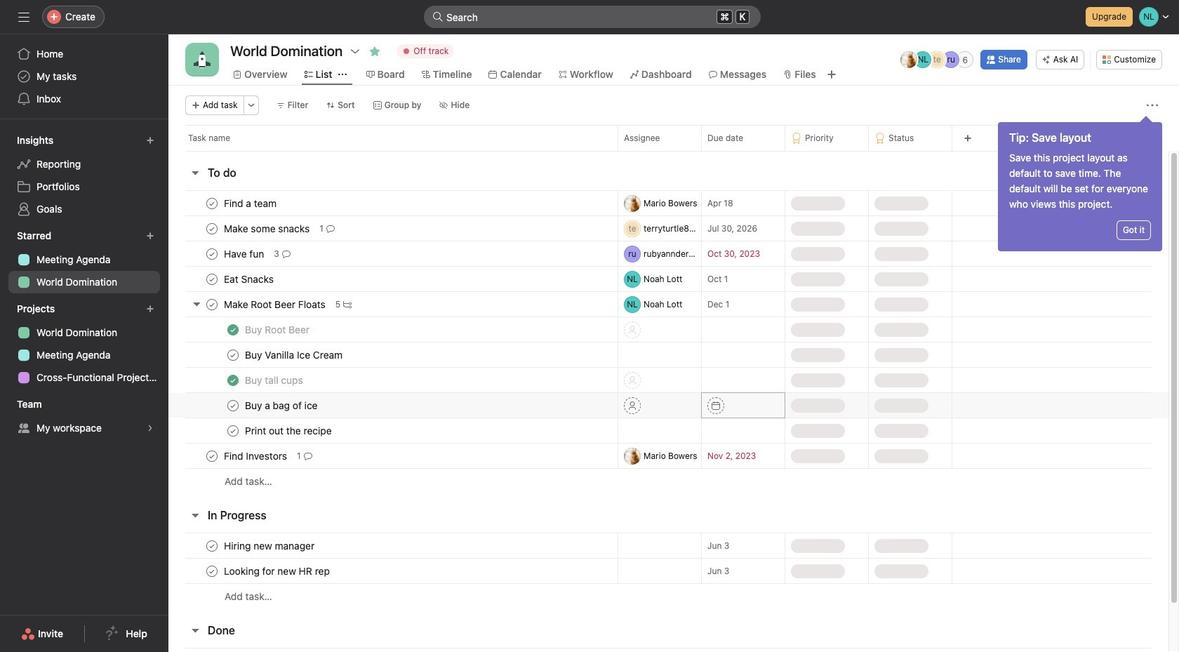 Task type: locate. For each thing, give the bounding box(es) containing it.
mark complete image for looking for new hr rep cell at the bottom
[[204, 563, 220, 579]]

completed image up completed option
[[225, 321, 241, 338]]

mark complete checkbox inside find investors 'cell'
[[204, 447, 220, 464]]

mark complete image inside looking for new hr rep cell
[[204, 563, 220, 579]]

2 completed image from the top
[[225, 372, 241, 389]]

tooltip
[[998, 118, 1162, 251]]

collapse task list for this group image
[[190, 167, 201, 178], [190, 510, 201, 521], [190, 625, 201, 636]]

task name text field inside find a team cell
[[221, 196, 281, 210]]

mark complete checkbox inside find a team cell
[[204, 195, 220, 212]]

task name text field inside buy root beer cell
[[242, 323, 314, 337]]

mark complete image for eat snacks cell
[[204, 271, 220, 287]]

row
[[168, 125, 1179, 151], [185, 150, 1152, 152], [168, 190, 1169, 216], [168, 215, 1169, 241], [168, 241, 1169, 267], [168, 266, 1169, 292], [168, 291, 1169, 317], [168, 317, 1169, 343], [168, 342, 1169, 368], [168, 367, 1169, 393], [168, 392, 1169, 418], [168, 418, 1169, 444], [168, 443, 1169, 469], [168, 468, 1169, 494], [168, 533, 1169, 559], [168, 558, 1169, 584], [168, 583, 1169, 609]]

mark complete checkbox inside make some snacks cell
[[204, 220, 220, 237]]

0 vertical spatial mark complete image
[[204, 245, 220, 262]]

1 comment image
[[326, 224, 335, 233], [304, 452, 312, 460]]

mark complete image for find a team cell
[[204, 195, 220, 212]]

2 vertical spatial mark complete image
[[225, 346, 241, 363]]

1 completed image from the top
[[225, 321, 241, 338]]

collapse subtask list for the task make root beer floats image
[[191, 298, 202, 310]]

task name text field inside have fun "cell"
[[221, 247, 268, 261]]

more actions image
[[1147, 100, 1158, 111], [247, 101, 255, 109]]

completed image for completed option
[[225, 372, 241, 389]]

completed image inside buy root beer cell
[[225, 321, 241, 338]]

mark complete image inside eat snacks cell
[[204, 271, 220, 287]]

Task name text field
[[221, 196, 281, 210], [221, 221, 314, 235], [221, 272, 278, 286], [221, 297, 330, 311], [242, 323, 314, 337], [242, 348, 347, 362], [242, 373, 307, 387], [221, 539, 319, 553]]

mark complete checkbox for task name text box in the have fun "cell"
[[204, 245, 220, 262]]

mark complete image for find investors 'cell'
[[204, 447, 220, 464]]

None field
[[424, 6, 761, 28]]

1 vertical spatial completed image
[[225, 372, 241, 389]]

0 horizontal spatial 1 comment image
[[304, 452, 312, 460]]

looking for new hr rep cell
[[168, 558, 618, 584]]

task name text field inside the buy tall cups cell
[[242, 373, 307, 387]]

mark complete image
[[204, 195, 220, 212], [204, 220, 220, 237], [204, 296, 220, 313], [225, 397, 241, 414], [225, 422, 241, 439], [204, 447, 220, 464], [204, 537, 220, 554], [204, 563, 220, 579]]

new insights image
[[146, 136, 154, 145]]

mark complete image for have fun "cell"
[[204, 245, 220, 262]]

mark complete checkbox for task name text box within the find investors 'cell'
[[204, 447, 220, 464]]

0 horizontal spatial more actions image
[[247, 101, 255, 109]]

mark complete image inside have fun "cell"
[[204, 245, 220, 262]]

Completed checkbox
[[225, 372, 241, 389]]

1 vertical spatial mark complete image
[[204, 271, 220, 287]]

task name text field inside buy vanilla ice cream cell
[[242, 348, 347, 362]]

0 vertical spatial 1 comment image
[[326, 224, 335, 233]]

mark complete image for make some snacks cell at the top of page
[[204, 220, 220, 237]]

mark complete checkbox inside have fun "cell"
[[204, 245, 220, 262]]

new project or portfolio image
[[146, 305, 154, 313]]

Mark complete checkbox
[[204, 195, 220, 212], [204, 271, 220, 287], [225, 422, 241, 439], [204, 563, 220, 579]]

mark complete image inside hiring new manager cell
[[204, 537, 220, 554]]

mark complete checkbox inside eat snacks cell
[[204, 271, 220, 287]]

mark complete image inside buy a bag of ice cell
[[225, 397, 241, 414]]

mark complete image inside make some snacks cell
[[204, 220, 220, 237]]

1 horizontal spatial 1 comment image
[[326, 224, 335, 233]]

mark complete checkbox for eat snacks cell
[[204, 271, 220, 287]]

task name text field for completed icon within the buy root beer cell
[[242, 323, 314, 337]]

remove from starred image
[[369, 46, 381, 57]]

2 vertical spatial collapse task list for this group image
[[190, 625, 201, 636]]

Task name text field
[[221, 247, 268, 261], [242, 398, 322, 412], [242, 424, 336, 438], [221, 449, 291, 463], [221, 564, 334, 578]]

1 vertical spatial collapse task list for this group image
[[190, 510, 201, 521]]

task name text field inside print out the recipe cell
[[242, 424, 336, 438]]

0 vertical spatial completed image
[[225, 321, 241, 338]]

mark complete checkbox inside looking for new hr rep cell
[[204, 563, 220, 579]]

mark complete checkbox inside print out the recipe cell
[[225, 422, 241, 439]]

mark complete checkbox for task name text box inside buy a bag of ice cell
[[225, 397, 241, 414]]

task name text field for mark complete icon inside the buy a bag of ice cell
[[242, 398, 322, 412]]

print out the recipe cell
[[168, 418, 618, 444]]

Mark complete checkbox
[[204, 220, 220, 237], [204, 245, 220, 262], [204, 296, 220, 313], [225, 346, 241, 363], [225, 397, 241, 414], [204, 447, 220, 464], [204, 537, 220, 554]]

show options image
[[350, 46, 361, 57]]

mark complete checkbox for task name text field within the buy vanilla ice cream cell
[[225, 346, 241, 363]]

mark complete checkbox inside buy a bag of ice cell
[[225, 397, 241, 414]]

Search tasks, projects, and more text field
[[424, 6, 761, 28]]

completed image for completed checkbox
[[225, 321, 241, 338]]

mark complete image for buy a bag of ice cell
[[225, 397, 241, 414]]

1 vertical spatial 1 comment image
[[304, 452, 312, 460]]

2 collapse task list for this group image from the top
[[190, 510, 201, 521]]

1 comment image inside find investors 'cell'
[[304, 452, 312, 460]]

1 collapse task list for this group image from the top
[[190, 167, 201, 178]]

completed image
[[225, 321, 241, 338], [225, 372, 241, 389]]

mark complete image inside print out the recipe cell
[[225, 422, 241, 439]]

mark complete checkbox for find a team cell
[[204, 195, 220, 212]]

task name text field inside make some snacks cell
[[221, 221, 314, 235]]

0 vertical spatial collapse task list for this group image
[[190, 167, 201, 178]]

mark complete image for print out the recipe cell
[[225, 422, 241, 439]]

add field image
[[964, 134, 972, 142]]

task name text field for mark complete icon inside make some snacks cell
[[221, 221, 314, 235]]

mark complete checkbox inside hiring new manager cell
[[204, 537, 220, 554]]

insights element
[[0, 128, 168, 223]]

collapse task list for this group image for mark complete icon inside the hiring new manager cell
[[190, 510, 201, 521]]

task name text field inside eat snacks cell
[[221, 272, 278, 286]]

have fun cell
[[168, 241, 618, 267]]

mark complete image
[[204, 245, 220, 262], [204, 271, 220, 287], [225, 346, 241, 363]]

task name text field inside buy a bag of ice cell
[[242, 398, 322, 412]]

eat snacks cell
[[168, 266, 618, 292]]

buy tall cups cell
[[168, 367, 618, 393]]

find a team cell
[[168, 190, 618, 216]]

mark complete image inside buy vanilla ice cream cell
[[225, 346, 241, 363]]

buy root beer cell
[[168, 317, 618, 343]]

completed image inside the buy tall cups cell
[[225, 372, 241, 389]]

header to do tree grid
[[168, 190, 1169, 494]]

mark complete image inside find investors 'cell'
[[204, 447, 220, 464]]

task name text field for mark complete image inside the have fun "cell"
[[221, 247, 268, 261]]

task name text field inside hiring new manager cell
[[221, 539, 319, 553]]

completed image down completed checkbox
[[225, 372, 241, 389]]

mark complete image inside find a team cell
[[204, 195, 220, 212]]

task name text field inside looking for new hr rep cell
[[221, 564, 334, 578]]

task name text field inside find investors 'cell'
[[221, 449, 291, 463]]

mark complete checkbox inside buy vanilla ice cream cell
[[225, 346, 241, 363]]

make root beer floats cell
[[168, 291, 618, 317]]

mark complete checkbox for task name text field in the hiring new manager cell
[[204, 537, 220, 554]]



Task type: describe. For each thing, give the bounding box(es) containing it.
add items to starred image
[[146, 232, 154, 240]]

mark complete checkbox inside 'make root beer floats' cell
[[204, 296, 220, 313]]

mark complete image for hiring new manager cell
[[204, 537, 220, 554]]

Completed checkbox
[[225, 321, 241, 338]]

task name text field for completed icon in the buy tall cups cell
[[242, 373, 307, 387]]

mark complete checkbox for task name text field within make some snacks cell
[[204, 220, 220, 237]]

starred element
[[0, 223, 168, 296]]

3 comments image
[[282, 250, 290, 258]]

task name text field for mark complete image in eat snacks cell
[[221, 272, 278, 286]]

find investors cell
[[168, 443, 618, 469]]

hide sidebar image
[[18, 11, 29, 22]]

teams element
[[0, 392, 168, 442]]

mark complete checkbox for print out the recipe cell
[[225, 422, 241, 439]]

5 subtasks image
[[343, 300, 352, 308]]

prominent image
[[432, 11, 444, 22]]

collapse task list for this group image for mark complete icon in find a team cell
[[190, 167, 201, 178]]

buy a bag of ice cell
[[168, 392, 618, 418]]

task name text field for mark complete icon inside the find investors 'cell'
[[221, 449, 291, 463]]

task name text field inside 'make root beer floats' cell
[[221, 297, 330, 311]]

buy vanilla ice cream cell
[[168, 342, 618, 368]]

make some snacks cell
[[168, 215, 618, 241]]

see details, my workspace image
[[146, 424, 154, 432]]

hiring new manager cell
[[168, 533, 618, 559]]

1 comment image inside make some snacks cell
[[326, 224, 335, 233]]

add tab image
[[826, 69, 837, 80]]

1 horizontal spatial more actions image
[[1147, 100, 1158, 111]]

task name text field for mark complete icon in the looking for new hr rep cell
[[221, 564, 334, 578]]

task name text field for mark complete image in the buy vanilla ice cream cell
[[242, 348, 347, 362]]

mark complete image for buy vanilla ice cream cell on the bottom of page
[[225, 346, 241, 363]]

task name text field for mark complete icon in find a team cell
[[221, 196, 281, 210]]

projects element
[[0, 296, 168, 392]]

rocket image
[[194, 51, 211, 68]]

global element
[[0, 34, 168, 119]]

task name text field for mark complete icon inside the hiring new manager cell
[[221, 539, 319, 553]]

task name text field for mark complete icon inside the print out the recipe cell
[[242, 424, 336, 438]]

tab actions image
[[338, 70, 346, 79]]

mark complete checkbox for looking for new hr rep cell at the bottom
[[204, 563, 220, 579]]

3 collapse task list for this group image from the top
[[190, 625, 201, 636]]

header in progress tree grid
[[168, 533, 1169, 609]]



Task type: vqa. For each thing, say whether or not it's contained in the screenshot.
Seven Warlords Of The Sea link related to AMJAD
no



